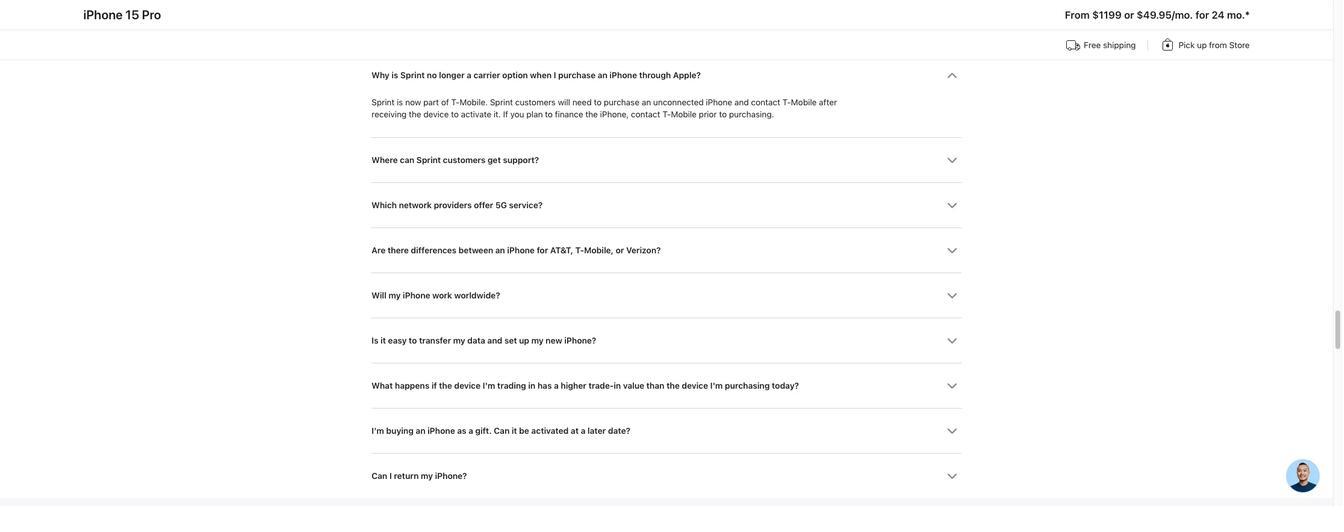 Task type: locate. For each thing, give the bounding box(es) containing it.
between
[[459, 246, 493, 256]]

is
[[372, 336, 379, 346]]

apple?
[[673, 70, 701, 80]]

iphone inside sprint is now part of t-mobile. sprint customers will need to purchase an unconnected iphone and contact t-mobile after receiving the device to activate it. if you plan to finance the iphone, contact t-mobile prior to purchasing.
[[706, 98, 733, 107]]

a right the has
[[554, 381, 559, 391]]

an inside sprint is now part of t-mobile. sprint customers will need to purchase an unconnected iphone and contact t-mobile after receiving the device to activate it. if you plan to finance the iphone, contact t-mobile prior to purchasing.
[[642, 98, 651, 107]]

receiving
[[372, 110, 407, 119]]

4 chevrondown image from the top
[[948, 381, 958, 392]]

purchasing.
[[729, 110, 774, 119]]

list inside iphone 15 pro main content
[[83, 36, 1250, 57]]

1 list item from the top
[[372, 0, 962, 7]]

a right longer
[[467, 70, 472, 80]]

chevrondown image inside is it easy to transfer my data and set up my new iphone? "dropdown button"
[[948, 336, 958, 347]]

sprint right can
[[417, 156, 441, 165]]

verizon?
[[626, 246, 661, 256]]

i'm left purchasing
[[711, 381, 723, 391]]

in
[[529, 381, 536, 391], [614, 381, 621, 391]]

my
[[389, 291, 401, 301], [453, 336, 465, 346], [532, 336, 544, 346], [421, 472, 433, 481]]

1 horizontal spatial customers
[[515, 98, 556, 107]]

or inside are there differences between an iphone for at&t, t-mobile, or verizon? dropdown button
[[616, 246, 624, 256]]

are
[[372, 246, 386, 256]]

1 vertical spatial contact
[[631, 110, 661, 119]]

1 chevrondown image from the top
[[948, 156, 958, 166]]

2 list item from the top
[[372, 52, 962, 137]]

chevrondown image
[[948, 70, 958, 80], [948, 201, 958, 211], [948, 291, 958, 301], [948, 472, 958, 482]]

1 horizontal spatial up
[[1198, 40, 1207, 50]]

the down need
[[586, 110, 598, 119]]

i'm left trading
[[483, 381, 495, 391]]

0 horizontal spatial and
[[488, 336, 503, 346]]

contact up purchasing.
[[751, 98, 781, 107]]

contact right iphone,
[[631, 110, 661, 119]]

i left the return
[[390, 472, 392, 481]]

i
[[554, 70, 556, 80], [390, 472, 392, 481]]

up right 'pick'
[[1198, 40, 1207, 50]]

a right at
[[581, 427, 586, 436]]

customers left get
[[443, 156, 486, 165]]

can inside can i return my iphone? dropdown button
[[372, 472, 388, 481]]

mobile,
[[584, 246, 614, 256]]

my left new
[[532, 336, 544, 346]]

up right set
[[519, 336, 530, 346]]

is left now
[[397, 98, 403, 107]]

and left set
[[488, 336, 503, 346]]

1 vertical spatial is
[[397, 98, 403, 107]]

1 vertical spatial up
[[519, 336, 530, 346]]

2 chevrondown image from the top
[[948, 201, 958, 211]]

is inside 'dropdown button'
[[392, 70, 398, 80]]

sprint inside dropdown button
[[417, 156, 441, 165]]

get
[[488, 156, 501, 165]]

mobile left after
[[791, 98, 817, 107]]

purchase inside 'dropdown button'
[[559, 70, 596, 80]]

1 vertical spatial mobile
[[671, 110, 697, 119]]

and up purchasing.
[[735, 98, 749, 107]]

what
[[372, 381, 393, 391]]

5 chevrondown image from the top
[[948, 427, 958, 437]]

0 vertical spatial list item
[[372, 0, 962, 7]]

0 horizontal spatial up
[[519, 336, 530, 346]]

1 vertical spatial or
[[616, 246, 624, 256]]

1 vertical spatial purchase
[[604, 98, 640, 107]]

3 chevrondown image from the top
[[948, 336, 958, 347]]

iphone 15 pro
[[83, 7, 161, 22]]

0 vertical spatial mobile
[[791, 98, 817, 107]]

1 horizontal spatial iphone?
[[565, 336, 597, 346]]

t- right "at&t,"
[[576, 246, 584, 256]]

list containing why is sprint no longer a carrier option when i purchase an iphone through apple?
[[372, 0, 962, 499]]

unconnected
[[654, 98, 704, 107]]

list item
[[372, 0, 962, 7], [372, 52, 962, 137]]

1 vertical spatial for
[[537, 246, 548, 256]]

chevrondown image inside what happens if the device i'm trading in has a higher trade-in value than the device i'm purchasing today? dropdown button
[[948, 381, 958, 392]]

0 vertical spatial up
[[1198, 40, 1207, 50]]

0 vertical spatial is
[[392, 70, 398, 80]]

list
[[372, 0, 962, 499], [83, 36, 1250, 57]]

device right than
[[682, 381, 708, 391]]

sprint left 'no'
[[401, 70, 425, 80]]

to
[[594, 98, 602, 107], [451, 110, 459, 119], [545, 110, 553, 119], [719, 110, 727, 119], [409, 336, 417, 346]]

if
[[432, 381, 437, 391]]

for left 24
[[1196, 9, 1210, 21]]

0 horizontal spatial purchase
[[559, 70, 596, 80]]

1 horizontal spatial i'm
[[711, 381, 723, 391]]

customers up plan
[[515, 98, 556, 107]]

chevrondown image inside are there differences between an iphone for at&t, t-mobile, or verizon? dropdown button
[[948, 246, 958, 256]]

0 horizontal spatial for
[[537, 246, 548, 256]]

4 chevrondown image from the top
[[948, 472, 958, 482]]

t- left after
[[783, 98, 791, 107]]

0 vertical spatial purchase
[[559, 70, 596, 80]]

to left the activate
[[451, 110, 459, 119]]

iphone up prior
[[706, 98, 733, 107]]

1 vertical spatial customers
[[443, 156, 486, 165]]

0 horizontal spatial it
[[381, 336, 386, 346]]

in left the has
[[529, 381, 536, 391]]

customers inside dropdown button
[[443, 156, 486, 165]]

1 horizontal spatial mobile
[[791, 98, 817, 107]]

device
[[424, 110, 449, 119], [454, 381, 481, 391], [682, 381, 708, 391]]

0 horizontal spatial contact
[[631, 110, 661, 119]]

1 vertical spatial iphone?
[[435, 472, 467, 481]]

an right between
[[496, 246, 505, 256]]

activated
[[532, 427, 569, 436]]

it
[[381, 336, 386, 346], [512, 427, 517, 436]]

0 horizontal spatial i'm
[[483, 381, 495, 391]]

1 horizontal spatial for
[[1196, 9, 1210, 21]]

1 horizontal spatial in
[[614, 381, 621, 391]]

i'm buying an iphone as a gift. can it be activated at a later date?
[[372, 427, 631, 436]]

0 horizontal spatial iphone?
[[435, 472, 467, 481]]

3 chevrondown image from the top
[[948, 291, 958, 301]]

0 vertical spatial i
[[554, 70, 556, 80]]

2 chevrondown image from the top
[[948, 246, 958, 256]]

0 vertical spatial or
[[1125, 9, 1135, 21]]

chevrondown image inside i'm buying an iphone as a gift. can it be activated at a later date? dropdown button
[[948, 427, 958, 437]]

iphone?
[[565, 336, 597, 346], [435, 472, 467, 481]]

0 horizontal spatial in
[[529, 381, 536, 391]]

0 vertical spatial can
[[494, 427, 510, 436]]

for left "at&t,"
[[537, 246, 548, 256]]

iphone? right the return
[[435, 472, 467, 481]]

chevrondown image for can i return my iphone?
[[948, 472, 958, 482]]

it left be
[[512, 427, 517, 436]]

purchase
[[559, 70, 596, 80], [604, 98, 640, 107]]

network
[[399, 201, 432, 210]]

has
[[538, 381, 552, 391]]

0 vertical spatial iphone?
[[565, 336, 597, 346]]

i right when
[[554, 70, 556, 80]]

or right mobile,
[[616, 246, 624, 256]]

1 horizontal spatial purchase
[[604, 98, 640, 107]]

iphone left the work
[[403, 291, 430, 301]]

my right will
[[389, 291, 401, 301]]

buying
[[386, 427, 414, 436]]

you
[[511, 110, 524, 119]]

iphone left "at&t,"
[[507, 246, 535, 256]]

purchase up iphone,
[[604, 98, 640, 107]]

a inside dropdown button
[[554, 381, 559, 391]]

or right '$1199'
[[1125, 9, 1135, 21]]

after
[[819, 98, 837, 107]]

there
[[388, 246, 409, 256]]

it right is
[[381, 336, 386, 346]]

set
[[505, 336, 517, 346]]

device down part at top
[[424, 110, 449, 119]]

0 horizontal spatial i
[[390, 472, 392, 481]]

is it easy to transfer my data and set up my new iphone? button
[[372, 319, 962, 363]]

2 horizontal spatial device
[[682, 381, 708, 391]]

iphone
[[610, 70, 637, 80], [706, 98, 733, 107], [507, 246, 535, 256], [403, 291, 430, 301], [428, 427, 455, 436]]

0 vertical spatial and
[[735, 98, 749, 107]]

1 vertical spatial i
[[390, 472, 392, 481]]

chevrondown image inside why is sprint no longer a carrier option when i purchase an iphone through apple? 'dropdown button'
[[948, 70, 958, 80]]

why is sprint no longer a carrier option when i purchase an iphone through apple? button
[[372, 53, 962, 97]]

will
[[372, 291, 387, 301]]

an down through
[[642, 98, 651, 107]]

1 vertical spatial list item
[[372, 52, 962, 137]]

purchase up need
[[559, 70, 596, 80]]

can right gift.
[[494, 427, 510, 436]]

to right "easy"
[[409, 336, 417, 346]]

chevrondown image for why is sprint no longer a carrier option when i purchase an iphone through apple?
[[948, 70, 958, 80]]

chevrondown image for iphone?
[[948, 336, 958, 347]]

mobile down the unconnected
[[671, 110, 697, 119]]

0 vertical spatial it
[[381, 336, 386, 346]]

0 horizontal spatial customers
[[443, 156, 486, 165]]

iphone inside "dropdown button"
[[403, 291, 430, 301]]

is right why on the left top of the page
[[392, 70, 398, 80]]

t-
[[451, 98, 460, 107], [783, 98, 791, 107], [663, 110, 671, 119], [576, 246, 584, 256]]

return
[[394, 472, 419, 481]]

will my iphone work worldwide? button
[[372, 274, 962, 318]]

1 horizontal spatial it
[[512, 427, 517, 436]]

option
[[502, 70, 528, 80]]

is inside sprint is now part of t-mobile. sprint customers will need to purchase an unconnected iphone and contact t-mobile after receiving the device to activate it. if you plan to finance the iphone, contact t-mobile prior to purchasing.
[[397, 98, 403, 107]]

when
[[530, 70, 552, 80]]

and
[[735, 98, 749, 107], [488, 336, 503, 346]]

1 chevrondown image from the top
[[948, 70, 958, 80]]

i'm buying an iphone as a gift. can it be activated at a later date? button
[[372, 409, 962, 454]]

to right need
[[594, 98, 602, 107]]

0 vertical spatial for
[[1196, 9, 1210, 21]]

in left value
[[614, 381, 621, 391]]

an right buying
[[416, 427, 426, 436]]

0 horizontal spatial or
[[616, 246, 624, 256]]

can
[[400, 156, 415, 165]]

sprint
[[401, 70, 425, 80], [372, 98, 395, 107], [490, 98, 513, 107], [417, 156, 441, 165]]

free shipping
[[1084, 40, 1136, 50]]

device right the "if"
[[454, 381, 481, 391]]

support?
[[503, 156, 539, 165]]

list containing free shipping
[[83, 36, 1250, 57]]

of
[[441, 98, 449, 107]]

a inside 'dropdown button'
[[467, 70, 472, 80]]

chevrondown image inside will my iphone work worldwide? "dropdown button"
[[948, 291, 958, 301]]

and inside "dropdown button"
[[488, 336, 503, 346]]

an up sprint is now part of t-mobile. sprint customers will need to purchase an unconnected iphone and contact t-mobile after receiving the device to activate it. if you plan to finance the iphone, contact t-mobile prior to purchasing.
[[598, 70, 608, 80]]

iphone,
[[600, 110, 629, 119]]

for inside dropdown button
[[537, 246, 548, 256]]

0 horizontal spatial can
[[372, 472, 388, 481]]

1 horizontal spatial i
[[554, 70, 556, 80]]

i inside 'dropdown button'
[[554, 70, 556, 80]]

the
[[409, 110, 421, 119], [586, 110, 598, 119], [439, 381, 452, 391], [667, 381, 680, 391]]

iphone? right new
[[565, 336, 597, 346]]

chevrondown image inside which network providers offer 5g service? dropdown button
[[948, 201, 958, 211]]

chevrondown image inside can i return my iphone? dropdown button
[[948, 472, 958, 482]]

1 horizontal spatial contact
[[751, 98, 781, 107]]

if
[[503, 110, 508, 119]]

sprint inside 'dropdown button'
[[401, 70, 425, 80]]

can
[[494, 427, 510, 436], [372, 472, 388, 481]]

iphone left as
[[428, 427, 455, 436]]

1 horizontal spatial can
[[494, 427, 510, 436]]

why is sprint no longer a carrier option when i purchase an iphone through apple?
[[372, 70, 701, 80]]

0 horizontal spatial device
[[424, 110, 449, 119]]

1 vertical spatial it
[[512, 427, 517, 436]]

iphone inside 'dropdown button'
[[610, 70, 637, 80]]

a
[[467, 70, 472, 80], [554, 381, 559, 391], [469, 427, 473, 436], [581, 427, 586, 436]]

iphone left through
[[610, 70, 637, 80]]

it inside dropdown button
[[512, 427, 517, 436]]

1 horizontal spatial or
[[1125, 9, 1135, 21]]

chevrondown image
[[948, 156, 958, 166], [948, 246, 958, 256], [948, 336, 958, 347], [948, 381, 958, 392], [948, 427, 958, 437]]

1 vertical spatial and
[[488, 336, 503, 346]]

0 vertical spatial customers
[[515, 98, 556, 107]]

an
[[598, 70, 608, 80], [642, 98, 651, 107], [496, 246, 505, 256], [416, 427, 426, 436]]

worldwide?
[[454, 291, 500, 301]]

my inside will my iphone work worldwide? "dropdown button"
[[389, 291, 401, 301]]

why
[[372, 70, 390, 80]]

can left the return
[[372, 472, 388, 481]]

customers inside sprint is now part of t-mobile. sprint customers will need to purchase an unconnected iphone and contact t-mobile after receiving the device to activate it. if you plan to finance the iphone, contact t-mobile prior to purchasing.
[[515, 98, 556, 107]]

1 vertical spatial can
[[372, 472, 388, 481]]

my right the return
[[421, 472, 433, 481]]

trade-
[[589, 381, 614, 391]]

will my iphone work worldwide?
[[372, 291, 500, 301]]

t- down the unconnected
[[663, 110, 671, 119]]

1 horizontal spatial and
[[735, 98, 749, 107]]

mo.
[[1228, 9, 1246, 21]]



Task type: describe. For each thing, give the bounding box(es) containing it.
where can sprint customers get support? button
[[372, 138, 962, 183]]

new
[[546, 336, 563, 346]]

what happens if the device i'm trading in has a higher trade-in value than the device i'm purchasing today?
[[372, 381, 799, 391]]

now
[[405, 98, 421, 107]]

store
[[1230, 40, 1250, 50]]

is for sprint
[[392, 70, 398, 80]]

chevrondown image for which network providers offer 5g service?
[[948, 201, 958, 211]]

t- right of
[[451, 98, 460, 107]]

transfer
[[419, 336, 451, 346]]

higher
[[561, 381, 587, 391]]

and inside sprint is now part of t-mobile. sprint customers will need to purchase an unconnected iphone and contact t-mobile after receiving the device to activate it. if you plan to finance the iphone, contact t-mobile prior to purchasing.
[[735, 98, 749, 107]]

from
[[1065, 9, 1090, 21]]

pick up from store
[[1179, 40, 1250, 50]]

i inside dropdown button
[[390, 472, 392, 481]]

can i return my iphone?
[[372, 472, 467, 481]]

to right prior
[[719, 110, 727, 119]]

0 horizontal spatial mobile
[[671, 110, 697, 119]]

2 i'm from the left
[[711, 381, 723, 391]]

finance
[[555, 110, 583, 119]]

iphone inside dropdown button
[[507, 246, 535, 256]]

the right the "if"
[[439, 381, 452, 391]]

24
[[1212, 9, 1225, 21]]

be
[[519, 427, 529, 436]]

which network providers offer 5g service? button
[[372, 183, 962, 228]]

free
[[1084, 40, 1101, 50]]

sprint is now part of t-mobile. sprint customers will need to purchase an unconnected iphone and contact t-mobile after receiving the device to activate it. if you plan to finance the iphone, contact t-mobile prior to purchasing.
[[372, 98, 837, 119]]

*
[[1246, 9, 1250, 21]]

which network providers offer 5g service?
[[372, 201, 543, 210]]

1 horizontal spatial device
[[454, 381, 481, 391]]

up inside "dropdown button"
[[519, 336, 530, 346]]

2 in from the left
[[614, 381, 621, 391]]

an inside dropdown button
[[416, 427, 426, 436]]

shipping
[[1104, 40, 1136, 50]]

work
[[433, 291, 452, 301]]

purchasing
[[725, 381, 770, 391]]

providers
[[434, 201, 472, 210]]

trading
[[498, 381, 526, 391]]

chevrondown image for in
[[948, 381, 958, 392]]

where can sprint customers get support?
[[372, 156, 539, 165]]

than
[[647, 381, 665, 391]]

offer
[[474, 201, 494, 210]]

i'm
[[372, 427, 384, 436]]

happens
[[395, 381, 430, 391]]

iphone inside dropdown button
[[428, 427, 455, 436]]

gift.
[[476, 427, 492, 436]]

pick
[[1179, 40, 1195, 50]]

what happens if the device i'm trading in has a higher trade-in value than the device i'm purchasing today? button
[[372, 364, 962, 409]]

data
[[468, 336, 485, 346]]

from
[[1210, 40, 1228, 50]]

1 in from the left
[[529, 381, 536, 391]]

1 i'm from the left
[[483, 381, 495, 391]]

an inside dropdown button
[[496, 246, 505, 256]]

purchase inside sprint is now part of t-mobile. sprint customers will need to purchase an unconnected iphone and contact t-mobile after receiving the device to activate it. if you plan to finance the iphone, contact t-mobile prior to purchasing.
[[604, 98, 640, 107]]

sprint up if
[[490, 98, 513, 107]]

iphone? inside "dropdown button"
[[565, 336, 597, 346]]

my inside can i return my iphone? dropdown button
[[421, 472, 433, 481]]

from $1199 or $49.95 /mo. for 24 mo. *
[[1065, 9, 1250, 21]]

longer
[[439, 70, 465, 80]]

to inside "dropdown button"
[[409, 336, 417, 346]]

are there differences between an iphone for at&t, t-mobile, or verizon? button
[[372, 228, 962, 273]]

differences
[[411, 246, 457, 256]]

will
[[558, 98, 570, 107]]

iphone 15 pro main content
[[0, 0, 1334, 499]]

chevrondown image inside where can sprint customers get support? dropdown button
[[948, 156, 958, 166]]

plan
[[527, 110, 543, 119]]

are there differences between an iphone for at&t, t-mobile, or verizon?
[[372, 246, 661, 256]]

/mo.
[[1172, 9, 1194, 21]]

easy
[[388, 336, 407, 346]]

the right than
[[667, 381, 680, 391]]

is it easy to transfer my data and set up my new iphone?
[[372, 336, 597, 346]]

today?
[[772, 381, 799, 391]]

my left data
[[453, 336, 465, 346]]

sprint up receiving
[[372, 98, 395, 107]]

it inside "dropdown button"
[[381, 336, 386, 346]]

activate
[[461, 110, 492, 119]]

iphone? inside dropdown button
[[435, 472, 467, 481]]

where
[[372, 156, 398, 165]]

carrier
[[474, 70, 500, 80]]

at&t,
[[551, 246, 574, 256]]

chevrondown image for a
[[948, 427, 958, 437]]

mobile.
[[460, 98, 488, 107]]

is for now
[[397, 98, 403, 107]]

device inside sprint is now part of t-mobile. sprint customers will need to purchase an unconnected iphone and contact t-mobile after receiving the device to activate it. if you plan to finance the iphone, contact t-mobile prior to purchasing.
[[424, 110, 449, 119]]

a right as
[[469, 427, 473, 436]]

$1199
[[1093, 9, 1122, 21]]

can i return my iphone? button
[[372, 454, 962, 499]]

t- inside dropdown button
[[576, 246, 584, 256]]

iphone 15 pro link
[[83, 7, 161, 22]]

an inside 'dropdown button'
[[598, 70, 608, 80]]

the down now
[[409, 110, 421, 119]]

list item containing why is sprint no longer a carrier option when i purchase an iphone through apple?
[[372, 52, 962, 137]]

it.
[[494, 110, 501, 119]]

5g
[[496, 201, 507, 210]]

prior
[[699, 110, 717, 119]]

at
[[571, 427, 579, 436]]

to right plan
[[545, 110, 553, 119]]

date?
[[608, 427, 631, 436]]

later
[[588, 427, 606, 436]]

service?
[[509, 201, 543, 210]]

can inside i'm buying an iphone as a gift. can it be activated at a later date? dropdown button
[[494, 427, 510, 436]]

no
[[427, 70, 437, 80]]

$49.95
[[1137, 9, 1172, 21]]

chevrondown image for will my iphone work worldwide?
[[948, 291, 958, 301]]

which
[[372, 201, 397, 210]]

part
[[424, 98, 439, 107]]

through
[[639, 70, 671, 80]]

0 vertical spatial contact
[[751, 98, 781, 107]]



Task type: vqa. For each thing, say whether or not it's contained in the screenshot.
Carriers. to the right
no



